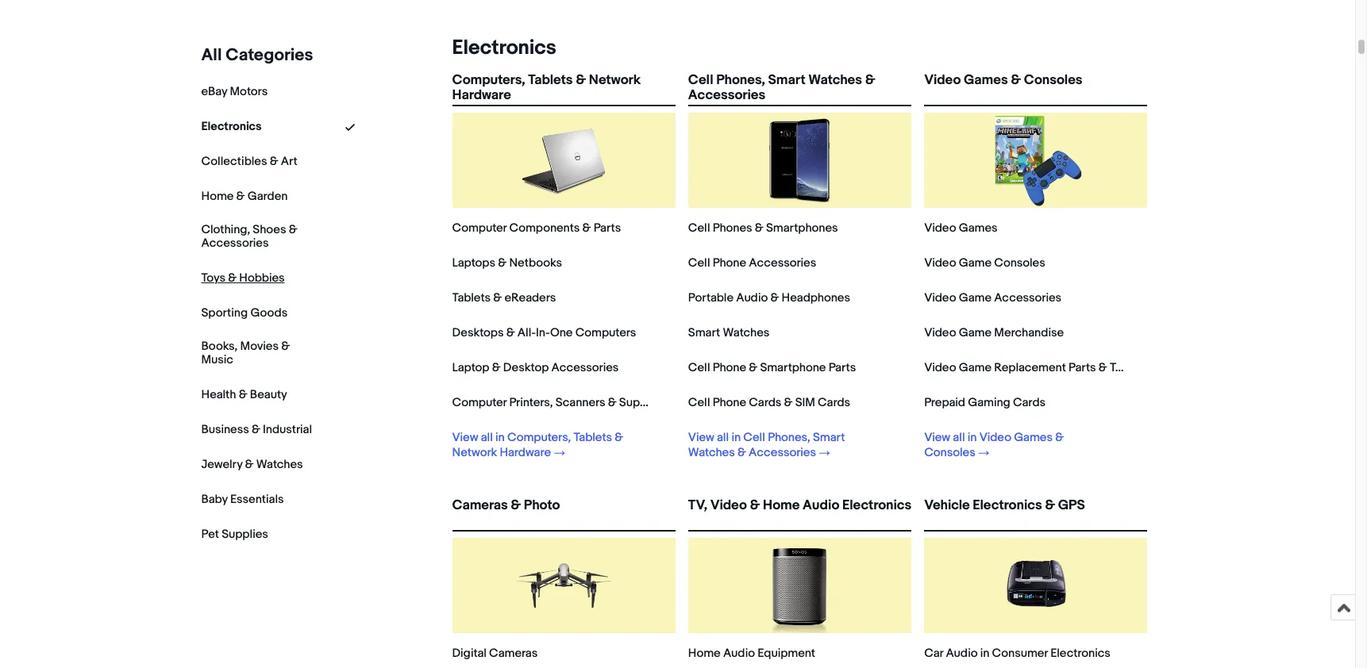 Task type: vqa. For each thing, say whether or not it's contained in the screenshot.
the Brand
no



Task type: describe. For each thing, give the bounding box(es) containing it.
cell for cell phone cards & sim cards
[[688, 395, 710, 410]]

in for video games & consoles
[[968, 430, 977, 445]]

prepaid gaming cards link
[[924, 395, 1046, 410]]

essentials
[[230, 492, 284, 507]]

headphones
[[782, 291, 850, 306]]

car audio in consumer electronics
[[924, 646, 1111, 661]]

smart watches link
[[688, 326, 770, 341]]

toys
[[201, 271, 225, 286]]

baby essentials
[[201, 492, 284, 507]]

gaming
[[968, 395, 1011, 410]]

& inside view all in computers, tablets & network hardware
[[615, 430, 623, 445]]

view all in cell phones, smart watches & accessories link
[[688, 430, 889, 461]]

accessories inside clothing, shoes & accessories
[[201, 236, 269, 251]]

video inside view all in video games & consoles
[[979, 430, 1011, 445]]

home inside 'link'
[[763, 498, 800, 514]]

tv, video & home audio electronics image
[[752, 538, 848, 634]]

pet
[[201, 527, 219, 542]]

collectibles
[[201, 154, 267, 169]]

netbooks
[[509, 256, 562, 271]]

computers
[[575, 326, 636, 341]]

electronics right consumer
[[1051, 646, 1111, 661]]

games inside view all in video games & consoles
[[1014, 430, 1053, 445]]

desktop
[[503, 360, 549, 376]]

games for video games & consoles
[[964, 72, 1008, 88]]

& inside 'link'
[[750, 498, 760, 514]]

computers, inside computers, tablets & network hardware
[[452, 72, 525, 88]]

all categories
[[201, 45, 313, 66]]

tablets inside computers, tablets & network hardware
[[528, 72, 573, 88]]

baby essentials link
[[201, 492, 284, 507]]

in-
[[536, 326, 550, 341]]

cell for cell phones & smartphones
[[688, 221, 710, 236]]

cell for cell phones, smart watches & accessories
[[688, 72, 713, 88]]

phone for cards
[[713, 395, 746, 410]]

portable
[[688, 291, 734, 306]]

video for video games & consoles
[[924, 72, 961, 88]]

audio for cell phones & smartphones
[[736, 291, 768, 306]]

electronics inside tv, video & home audio electronics 'link'
[[842, 498, 912, 514]]

view all in video games & consoles
[[924, 430, 1064, 461]]

parts for video game replacement parts & tools
[[1069, 360, 1096, 376]]

laptop
[[452, 360, 489, 376]]

cell phone accessories link
[[688, 256, 816, 271]]

video for video games
[[924, 221, 956, 236]]

& inside 'view all in cell phones, smart watches & accessories'
[[738, 445, 746, 461]]

car audio in consumer electronics link
[[924, 646, 1111, 661]]

gps
[[1058, 498, 1085, 514]]

smartphone
[[760, 360, 826, 376]]

consoles inside "link"
[[1024, 72, 1083, 88]]

industrial
[[263, 422, 312, 437]]

in for cell phones, smart watches & accessories
[[732, 430, 741, 445]]

video game consoles
[[924, 256, 1045, 271]]

hobbies
[[239, 271, 285, 286]]

books,
[[201, 339, 238, 354]]

replacement
[[994, 360, 1066, 376]]

home & garden link
[[201, 189, 288, 204]]

& inside clothing, shoes & accessories
[[289, 222, 297, 237]]

video game replacement parts & tools link
[[924, 360, 1138, 376]]

home for audio
[[688, 646, 721, 661]]

1 vertical spatial electronics link
[[201, 119, 262, 134]]

cell phone accessories
[[688, 256, 816, 271]]

components
[[509, 221, 580, 236]]

digital
[[452, 646, 487, 661]]

laptop & desktop accessories
[[452, 360, 619, 376]]

game for merchandise
[[959, 326, 992, 341]]

video game accessories
[[924, 291, 1062, 306]]

art
[[281, 154, 298, 169]]

tablets inside view all in computers, tablets & network hardware
[[574, 430, 612, 445]]

laptops & netbooks
[[452, 256, 562, 271]]

electronics up collectibles
[[201, 119, 262, 134]]

video game consoles link
[[924, 256, 1045, 271]]

computer printers, scanners & supplies
[[452, 395, 666, 410]]

computers, tablets & network hardware
[[452, 72, 641, 103]]

1 horizontal spatial parts
[[829, 360, 856, 376]]

all for hardware
[[481, 430, 493, 445]]

tv, video & home audio electronics link
[[688, 498, 912, 527]]

video games & consoles image
[[988, 113, 1084, 208]]

vehicle electronics & gps image
[[988, 538, 1084, 634]]

cell phone & smartphone parts link
[[688, 360, 856, 376]]

cards for video games & consoles
[[1013, 395, 1046, 410]]

view all in cell phones, smart watches & accessories
[[688, 430, 845, 461]]

& inside the books, movies & music
[[281, 339, 290, 354]]

portable audio & headphones
[[688, 291, 850, 306]]

audio inside 'link'
[[803, 498, 839, 514]]

categories
[[226, 45, 313, 66]]

audio for tv, video & home audio electronics
[[723, 646, 755, 661]]

computer for computer printers, scanners & supplies
[[452, 395, 507, 410]]

prepaid gaming cards
[[924, 395, 1046, 410]]

0 vertical spatial supplies
[[619, 395, 666, 410]]

cameras & photo image
[[516, 538, 611, 634]]

tablets & ereaders
[[452, 291, 556, 306]]

printers,
[[509, 395, 553, 410]]

business & industrial link
[[201, 422, 312, 437]]

pet supplies
[[201, 527, 268, 542]]

cell phone cards & sim cards
[[688, 395, 850, 410]]

health & beauty
[[201, 387, 287, 402]]

clothing, shoes & accessories
[[201, 222, 297, 251]]

accessories inside 'view all in cell phones, smart watches & accessories'
[[749, 445, 816, 461]]

ebay motors link
[[201, 84, 268, 99]]

video games
[[924, 221, 998, 236]]

computers, tablets & network hardware image
[[516, 113, 611, 208]]

video for video game consoles
[[924, 256, 956, 271]]

1 vertical spatial smart
[[688, 326, 720, 341]]

cameras inside cameras & photo link
[[452, 498, 508, 514]]

tools
[[1110, 360, 1138, 376]]

baby
[[201, 492, 228, 507]]

business & industrial
[[201, 422, 312, 437]]

phones
[[713, 221, 752, 236]]

all-
[[518, 326, 536, 341]]

1 horizontal spatial electronics link
[[446, 36, 556, 60]]

ebay motors
[[201, 84, 268, 99]]

desktops
[[452, 326, 504, 341]]

video game merchandise
[[924, 326, 1064, 341]]

& inside computers, tablets & network hardware
[[576, 72, 586, 88]]

home audio equipment
[[688, 646, 815, 661]]

digital cameras
[[452, 646, 538, 661]]

hardware inside computers, tablets & network hardware
[[452, 87, 511, 103]]



Task type: locate. For each thing, give the bounding box(es) containing it.
consumer
[[992, 646, 1048, 661]]

watches inside "cell phones, smart watches & accessories"
[[808, 72, 862, 88]]

vehicle
[[924, 498, 970, 514]]

2 view from the left
[[688, 430, 714, 445]]

in for computers, tablets & network hardware
[[496, 430, 505, 445]]

3 all from the left
[[953, 430, 965, 445]]

2 horizontal spatial view
[[924, 430, 950, 445]]

computer
[[452, 221, 507, 236], [452, 395, 507, 410]]

1 horizontal spatial home
[[688, 646, 721, 661]]

books, movies & music link
[[201, 339, 312, 367]]

3 cards from the left
[[1013, 395, 1046, 410]]

pet supplies link
[[201, 527, 268, 542]]

all
[[481, 430, 493, 445], [717, 430, 729, 445], [953, 430, 965, 445]]

home & garden
[[201, 189, 288, 204]]

1 vertical spatial tablets
[[452, 291, 491, 306]]

1 vertical spatial home
[[763, 498, 800, 514]]

in left consumer
[[980, 646, 990, 661]]

computers,
[[452, 72, 525, 88], [507, 430, 571, 445]]

music
[[201, 352, 233, 367]]

phones, inside 'view all in cell phones, smart watches & accessories'
[[768, 430, 810, 445]]

audio right car
[[946, 646, 978, 661]]

cell phones, smart watches & accessories
[[688, 72, 875, 103]]

1 vertical spatial phones,
[[768, 430, 810, 445]]

cards down cell phone & smartphone parts
[[749, 395, 782, 410]]

game for replacement
[[959, 360, 992, 376]]

video game merchandise link
[[924, 326, 1064, 341]]

1 vertical spatial cameras
[[489, 646, 538, 661]]

game
[[959, 256, 992, 271], [959, 291, 992, 306], [959, 326, 992, 341], [959, 360, 992, 376]]

audio down view all in cell phones, smart watches & accessories link
[[803, 498, 839, 514]]

computers, tablets & network hardware link
[[452, 72, 676, 103]]

game up 'prepaid gaming cards' 'link'
[[959, 360, 992, 376]]

cell phone cards & sim cards link
[[688, 395, 850, 410]]

2 vertical spatial games
[[1014, 430, 1053, 445]]

0 horizontal spatial smart
[[688, 326, 720, 341]]

cameras & photo link
[[452, 498, 676, 527]]

games
[[964, 72, 1008, 88], [959, 221, 998, 236], [1014, 430, 1053, 445]]

audio
[[736, 291, 768, 306], [803, 498, 839, 514], [723, 646, 755, 661], [946, 646, 978, 661]]

audio for vehicle electronics & gps
[[946, 646, 978, 661]]

0 vertical spatial consoles
[[1024, 72, 1083, 88]]

1 computer from the top
[[452, 221, 507, 236]]

toys & hobbies
[[201, 271, 285, 286]]

smartphones
[[766, 221, 838, 236]]

movies
[[240, 339, 279, 354]]

phone down smart watches at the right of the page
[[713, 360, 746, 376]]

network inside view all in computers, tablets & network hardware
[[452, 445, 497, 461]]

game down video game accessories
[[959, 326, 992, 341]]

electronics inside vehicle electronics & gps "link"
[[973, 498, 1042, 514]]

ebay
[[201, 84, 227, 99]]

view inside view all in video games & consoles
[[924, 430, 950, 445]]

audio down cell phone accessories
[[736, 291, 768, 306]]

2 horizontal spatial parts
[[1069, 360, 1096, 376]]

view all in video games & consoles link
[[924, 430, 1125, 461]]

2 vertical spatial smart
[[813, 430, 845, 445]]

in inside view all in computers, tablets & network hardware
[[496, 430, 505, 445]]

tv,
[[688, 498, 707, 514]]

motors
[[230, 84, 268, 99]]

2 phone from the top
[[713, 360, 746, 376]]

parts for computer components & parts
[[594, 221, 621, 236]]

0 vertical spatial network
[[589, 72, 641, 88]]

computers, inside view all in computers, tablets & network hardware
[[507, 430, 571, 445]]

video games & consoles link
[[924, 72, 1148, 102]]

2 vertical spatial home
[[688, 646, 721, 661]]

books, movies & music
[[201, 339, 290, 367]]

0 horizontal spatial all
[[481, 430, 493, 445]]

desktops & all-in-one computers
[[452, 326, 636, 341]]

1 cards from the left
[[749, 395, 782, 410]]

0 vertical spatial computers,
[[452, 72, 525, 88]]

view for hardware
[[452, 430, 478, 445]]

2 all from the left
[[717, 430, 729, 445]]

2 horizontal spatial home
[[763, 498, 800, 514]]

2 game from the top
[[959, 291, 992, 306]]

2 vertical spatial consoles
[[924, 445, 976, 461]]

phones, inside "cell phones, smart watches & accessories"
[[716, 72, 765, 88]]

1 view from the left
[[452, 430, 478, 445]]

cell phones & smartphones
[[688, 221, 838, 236]]

0 vertical spatial smart
[[768, 72, 806, 88]]

2 computer from the top
[[452, 395, 507, 410]]

1 vertical spatial computers,
[[507, 430, 571, 445]]

phone down phones
[[713, 256, 746, 271]]

cameras & photo
[[452, 498, 560, 514]]

vehicle electronics & gps link
[[924, 498, 1148, 527]]

game down video game consoles link
[[959, 291, 992, 306]]

cards for cell phones, smart watches & accessories
[[749, 395, 782, 410]]

view inside 'view all in cell phones, smart watches & accessories'
[[688, 430, 714, 445]]

computer components & parts
[[452, 221, 621, 236]]

vehicle electronics & gps
[[924, 498, 1085, 514]]

smart watches
[[688, 326, 770, 341]]

smart inside 'view all in cell phones, smart watches & accessories'
[[813, 430, 845, 445]]

network inside computers, tablets & network hardware
[[589, 72, 641, 88]]

electronics right vehicle
[[973, 498, 1042, 514]]

games for video games
[[959, 221, 998, 236]]

hardware inside view all in computers, tablets & network hardware
[[500, 445, 551, 461]]

all inside view all in computers, tablets & network hardware
[[481, 430, 493, 445]]

cards
[[749, 395, 782, 410], [818, 395, 850, 410], [1013, 395, 1046, 410]]

health
[[201, 387, 236, 402]]

2 cards from the left
[[818, 395, 850, 410]]

jewelry & watches link
[[201, 457, 303, 472]]

3 game from the top
[[959, 326, 992, 341]]

computer up laptops
[[452, 221, 507, 236]]

in down "cell phone cards & sim cards" link
[[732, 430, 741, 445]]

1 vertical spatial network
[[452, 445, 497, 461]]

view down 'prepaid'
[[924, 430, 950, 445]]

0 horizontal spatial home
[[201, 189, 234, 204]]

accessories inside "cell phones, smart watches & accessories"
[[688, 87, 765, 103]]

1 horizontal spatial all
[[717, 430, 729, 445]]

game down video games "link"
[[959, 256, 992, 271]]

parts right components
[[594, 221, 621, 236]]

parts left tools
[[1069, 360, 1096, 376]]

in up cameras & photo
[[496, 430, 505, 445]]

tv, video & home audio electronics
[[688, 498, 912, 514]]

smart
[[768, 72, 806, 88], [688, 326, 720, 341], [813, 430, 845, 445]]

game for accessories
[[959, 291, 992, 306]]

1 horizontal spatial view
[[688, 430, 714, 445]]

view for &
[[688, 430, 714, 445]]

computer printers, scanners & supplies link
[[452, 395, 666, 410]]

0 horizontal spatial network
[[452, 445, 497, 461]]

0 horizontal spatial phones,
[[716, 72, 765, 88]]

cell for cell phone accessories
[[688, 256, 710, 271]]

1 game from the top
[[959, 256, 992, 271]]

sporting
[[201, 306, 248, 321]]

phone for &
[[713, 360, 746, 376]]

game for consoles
[[959, 256, 992, 271]]

1 vertical spatial computer
[[452, 395, 507, 410]]

2 horizontal spatial cards
[[1013, 395, 1046, 410]]

3 phone from the top
[[713, 395, 746, 410]]

0 horizontal spatial supplies
[[222, 527, 268, 542]]

audio left equipment
[[723, 646, 755, 661]]

all inside view all in video games & consoles
[[953, 430, 965, 445]]

video for video game merchandise
[[924, 326, 956, 341]]

games inside "link"
[[964, 72, 1008, 88]]

sporting goods
[[201, 306, 288, 321]]

computer down laptop
[[452, 395, 507, 410]]

computer for computer components & parts
[[452, 221, 507, 236]]

view inside view all in computers, tablets & network hardware
[[452, 430, 478, 445]]

1 all from the left
[[481, 430, 493, 445]]

cameras left photo
[[452, 498, 508, 514]]

2 vertical spatial tablets
[[574, 430, 612, 445]]

network
[[589, 72, 641, 88], [452, 445, 497, 461]]

0 vertical spatial computer
[[452, 221, 507, 236]]

all
[[201, 45, 222, 66]]

2 horizontal spatial tablets
[[574, 430, 612, 445]]

tablets
[[528, 72, 573, 88], [452, 291, 491, 306], [574, 430, 612, 445]]

all for &
[[717, 430, 729, 445]]

photo
[[524, 498, 560, 514]]

laptops & netbooks link
[[452, 256, 562, 271]]

phone down cell phone & smartphone parts
[[713, 395, 746, 410]]

jewelry & watches
[[201, 457, 303, 472]]

electronics up computers, tablets & network hardware on the top left
[[452, 36, 556, 60]]

home for &
[[201, 189, 234, 204]]

sporting goods link
[[201, 306, 288, 321]]

shoes
[[253, 222, 286, 237]]

supplies right pet at the left bottom
[[222, 527, 268, 542]]

ereaders
[[505, 291, 556, 306]]

cell phones, smart watches & accessories image
[[752, 113, 848, 208]]

phones,
[[716, 72, 765, 88], [768, 430, 810, 445]]

clothing, shoes & accessories link
[[201, 222, 312, 251]]

in down "prepaid gaming cards"
[[968, 430, 977, 445]]

& inside view all in video games & consoles
[[1055, 430, 1064, 445]]

parts
[[594, 221, 621, 236], [829, 360, 856, 376], [1069, 360, 1096, 376]]

0 horizontal spatial electronics link
[[201, 119, 262, 134]]

0 vertical spatial phones,
[[716, 72, 765, 88]]

1 horizontal spatial smart
[[768, 72, 806, 88]]

business
[[201, 422, 249, 437]]

0 vertical spatial hardware
[[452, 87, 511, 103]]

cell inside "cell phones, smart watches & accessories"
[[688, 72, 713, 88]]

all down "cell phone cards & sim cards" link
[[717, 430, 729, 445]]

1 horizontal spatial phones,
[[768, 430, 810, 445]]

cards right sim
[[818, 395, 850, 410]]

& inside "cell phones, smart watches & accessories"
[[865, 72, 875, 88]]

2 horizontal spatial all
[[953, 430, 965, 445]]

toys & hobbies link
[[201, 271, 285, 286]]

video games link
[[924, 221, 998, 236]]

1 horizontal spatial cards
[[818, 395, 850, 410]]

4 game from the top
[[959, 360, 992, 376]]

electronics link up computers, tablets & network hardware on the top left
[[446, 36, 556, 60]]

1 vertical spatial games
[[959, 221, 998, 236]]

parts right smartphone
[[829, 360, 856, 376]]

cell for cell phone & smartphone parts
[[688, 360, 710, 376]]

in inside 'view all in cell phones, smart watches & accessories'
[[732, 430, 741, 445]]

cameras right digital
[[489, 646, 538, 661]]

video game accessories link
[[924, 291, 1062, 306]]

1 vertical spatial supplies
[[222, 527, 268, 542]]

view all in computers, tablets & network hardware link
[[452, 430, 653, 461]]

electronics left vehicle
[[842, 498, 912, 514]]

electronics link
[[446, 36, 556, 60], [201, 119, 262, 134]]

in inside view all in video games & consoles
[[968, 430, 977, 445]]

video game replacement parts & tools
[[924, 360, 1138, 376]]

cards down replacement
[[1013, 395, 1046, 410]]

laptop & desktop accessories link
[[452, 360, 619, 376]]

1 horizontal spatial tablets
[[528, 72, 573, 88]]

view up "tv,"
[[688, 430, 714, 445]]

one
[[550, 326, 573, 341]]

phone for accessories
[[713, 256, 746, 271]]

video inside tv, video & home audio electronics 'link'
[[710, 498, 747, 514]]

0 vertical spatial electronics link
[[446, 36, 556, 60]]

watches
[[808, 72, 862, 88], [723, 326, 770, 341], [688, 445, 735, 461], [256, 457, 303, 472]]

all inside 'view all in cell phones, smart watches & accessories'
[[717, 430, 729, 445]]

beauty
[[250, 387, 287, 402]]

0 vertical spatial home
[[201, 189, 234, 204]]

0 horizontal spatial tablets
[[452, 291, 491, 306]]

2 vertical spatial phone
[[713, 395, 746, 410]]

consoles inside view all in video games & consoles
[[924, 445, 976, 461]]

in
[[496, 430, 505, 445], [732, 430, 741, 445], [968, 430, 977, 445], [980, 646, 990, 661]]

0 vertical spatial games
[[964, 72, 1008, 88]]

electronics link up collectibles
[[201, 119, 262, 134]]

cell phones, smart watches & accessories link
[[688, 72, 912, 103]]

accessories
[[688, 87, 765, 103], [201, 236, 269, 251], [749, 256, 816, 271], [994, 291, 1062, 306], [551, 360, 619, 376], [749, 445, 816, 461]]

supplies right scanners
[[619, 395, 666, 410]]

0 vertical spatial cameras
[[452, 498, 508, 514]]

watches inside 'view all in cell phones, smart watches & accessories'
[[688, 445, 735, 461]]

cell phones & smartphones link
[[688, 221, 838, 236]]

0 vertical spatial tablets
[[528, 72, 573, 88]]

all down 'prepaid'
[[953, 430, 965, 445]]

all up cameras & photo
[[481, 430, 493, 445]]

1 horizontal spatial network
[[589, 72, 641, 88]]

3 view from the left
[[924, 430, 950, 445]]

smart inside "cell phones, smart watches & accessories"
[[768, 72, 806, 88]]

1 vertical spatial consoles
[[994, 256, 1045, 271]]

1 vertical spatial phone
[[713, 360, 746, 376]]

cell inside 'view all in cell phones, smart watches & accessories'
[[743, 430, 765, 445]]

collectibles & art link
[[201, 154, 298, 169]]

0 horizontal spatial view
[[452, 430, 478, 445]]

clothing,
[[201, 222, 250, 237]]

equipment
[[758, 646, 815, 661]]

portable audio & headphones link
[[688, 291, 850, 306]]

view down laptop
[[452, 430, 478, 445]]

video for video game accessories
[[924, 291, 956, 306]]

1 vertical spatial hardware
[[500, 445, 551, 461]]

0 horizontal spatial cards
[[749, 395, 782, 410]]

1 horizontal spatial supplies
[[619, 395, 666, 410]]

1 phone from the top
[[713, 256, 746, 271]]

video inside "link"
[[924, 72, 961, 88]]

video games & consoles
[[924, 72, 1083, 88]]

sim
[[795, 395, 815, 410]]

0 vertical spatial phone
[[713, 256, 746, 271]]

video for video game replacement parts & tools
[[924, 360, 956, 376]]

garden
[[247, 189, 288, 204]]

0 horizontal spatial parts
[[594, 221, 621, 236]]

2 horizontal spatial smart
[[813, 430, 845, 445]]



